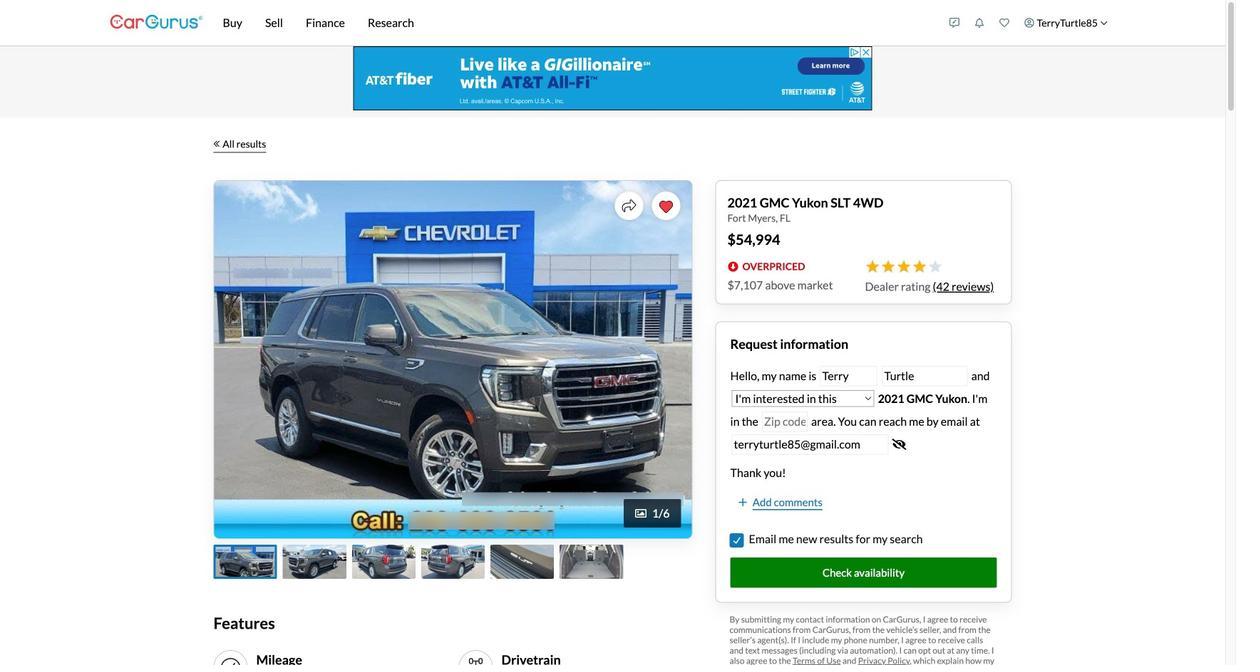 Task type: describe. For each thing, give the bounding box(es) containing it.
view vehicle photo 6 image
[[560, 545, 623, 580]]

share image
[[622, 199, 636, 213]]

add a car review image
[[950, 18, 960, 28]]

First name field
[[820, 367, 877, 387]]

view vehicle photo 5 image
[[491, 545, 554, 580]]

drivetrain image
[[464, 657, 487, 666]]

chevron down image
[[1100, 19, 1108, 27]]



Task type: vqa. For each thing, say whether or not it's contained in the screenshot.
menu bar
yes



Task type: locate. For each thing, give the bounding box(es) containing it.
menu bar
[[203, 0, 942, 46]]

menu
[[942, 3, 1115, 43]]

mileage image
[[219, 657, 242, 666]]

menu item
[[1017, 3, 1115, 43]]

advertisement element
[[353, 46, 872, 111]]

plus image
[[739, 498, 747, 508]]

user icon image
[[1024, 18, 1034, 28]]

saved cars image
[[999, 18, 1009, 28]]

open notifications image
[[975, 18, 985, 28]]

Last name field
[[882, 367, 968, 387]]

None button
[[730, 535, 743, 547]]

view vehicle photo 4 image
[[421, 545, 485, 580]]

4 rating image
[[865, 260, 942, 274]]

view vehicle photo 1 image
[[214, 545, 277, 580]]

Email address email field
[[732, 435, 889, 455]]

image image
[[635, 508, 647, 520]]

view vehicle photo 2 image
[[283, 545, 346, 580]]

Zip code field
[[762, 412, 808, 432]]

vehicle full photo image
[[214, 181, 692, 539]]

view vehicle photo 3 image
[[352, 545, 416, 580]]

chevron double left image
[[214, 140, 220, 148]]



